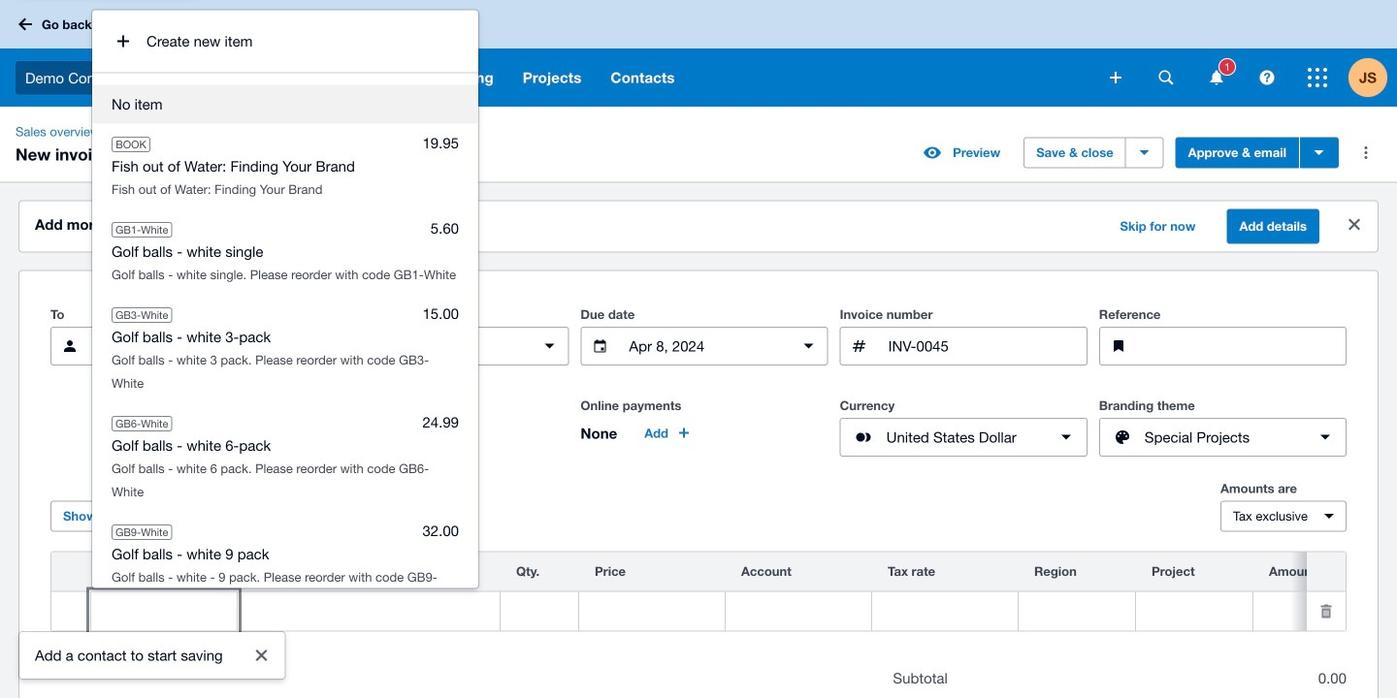 Task type: locate. For each thing, give the bounding box(es) containing it.
svg image
[[18, 18, 32, 31], [1308, 68, 1328, 87], [1159, 70, 1174, 85], [1211, 70, 1224, 85]]

status
[[19, 633, 285, 679]]

None text field
[[887, 328, 1087, 365], [1146, 328, 1346, 365], [238, 594, 500, 631], [887, 328, 1087, 365], [1146, 328, 1346, 365], [238, 594, 500, 631]]

None text field
[[97, 328, 309, 365], [368, 328, 523, 365], [627, 328, 782, 365], [97, 328, 309, 365], [368, 328, 523, 365], [627, 328, 782, 365]]

list box
[[92, 10, 479, 699]]

remove image
[[1307, 593, 1346, 632]]

banner
[[0, 0, 1398, 107]]

more date options image
[[790, 327, 829, 366]]

0 horizontal spatial svg image
[[1110, 72, 1122, 83]]

svg image
[[1260, 70, 1275, 85], [1110, 72, 1122, 83]]

group
[[92, 10, 479, 699]]

contact element
[[50, 327, 310, 366]]

None field
[[91, 594, 237, 631], [501, 594, 579, 631], [579, 594, 725, 631], [1254, 594, 1398, 631], [91, 594, 237, 631], [501, 594, 579, 631], [579, 594, 725, 631], [1254, 594, 1398, 631]]



Task type: vqa. For each thing, say whether or not it's contained in the screenshot.
2nd Save from left
no



Task type: describe. For each thing, give the bounding box(es) containing it.
invoice number element
[[840, 327, 1088, 366]]

1 horizontal spatial svg image
[[1260, 70, 1275, 85]]

more invoice options image
[[1347, 134, 1386, 172]]

more date options image
[[530, 327, 569, 366]]

invoice line item list element
[[50, 552, 1398, 633]]

more line item options element
[[1307, 553, 1346, 592]]



